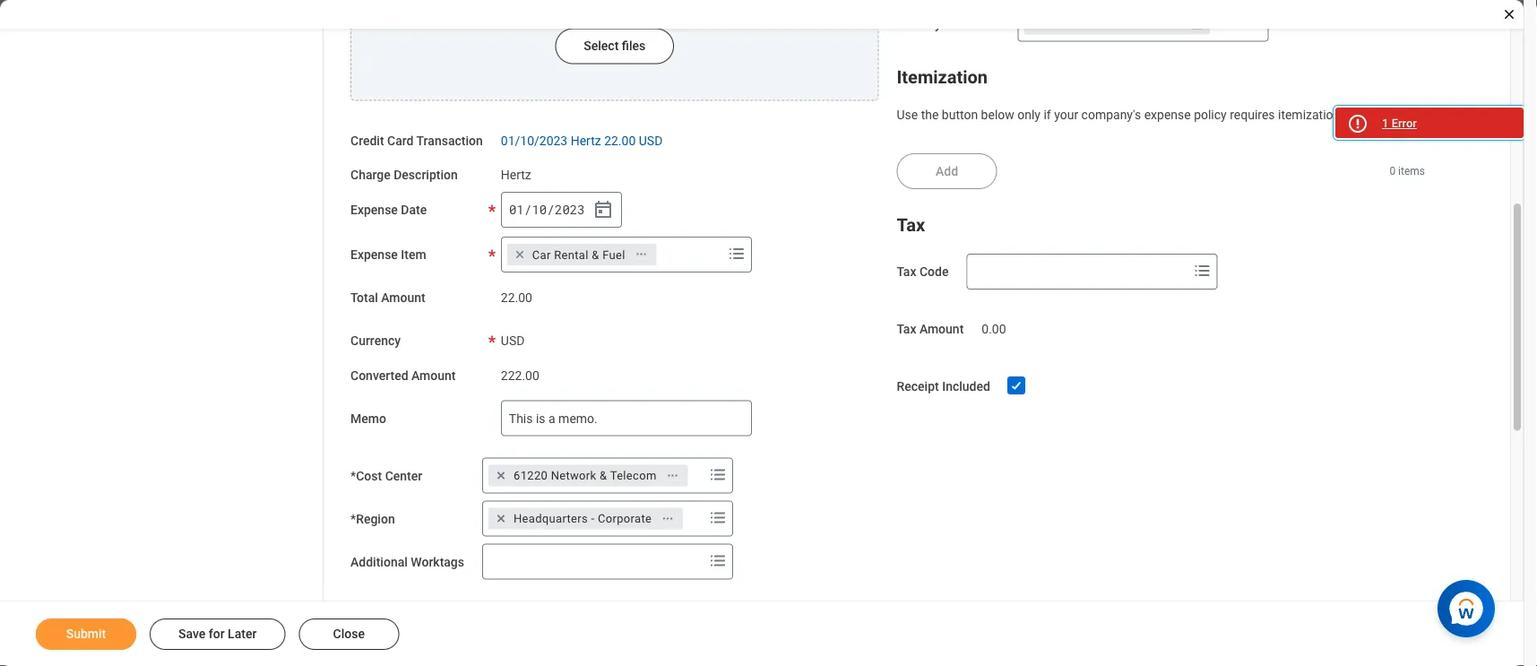 Task type: locate. For each thing, give the bounding box(es) containing it.
submit
[[66, 627, 106, 642]]

worktags
[[411, 555, 465, 570]]

0 horizontal spatial prompts image
[[726, 243, 748, 265]]

car rental & fuel element
[[532, 247, 626, 263]]

01 / 10 / 2023
[[509, 202, 585, 218]]

x small image inside the car rental & fuel, press delete to clear value. "option"
[[511, 246, 529, 264]]

united
[[1050, 17, 1085, 31]]

1 horizontal spatial usd
[[639, 133, 663, 148]]

dialog
[[0, 0, 1524, 666]]

later
[[228, 627, 257, 642]]

3 tax from the top
[[897, 322, 917, 337]]

policy
[[1194, 107, 1227, 122]]

&
[[592, 248, 600, 262], [600, 469, 607, 483]]

2 vertical spatial tax
[[897, 322, 917, 337]]

/ right 10
[[547, 202, 555, 218]]

card
[[387, 133, 414, 148]]

1 horizontal spatial /
[[547, 202, 555, 218]]

Tax Code field
[[968, 256, 1189, 288]]

memo
[[351, 412, 386, 426]]

use the button below only if your company's expense policy requires itemizations.
[[897, 107, 1351, 122]]

0 vertical spatial amount
[[381, 291, 426, 306]]

amount
[[381, 291, 426, 306], [920, 322, 964, 337], [412, 369, 456, 383]]

0 vertical spatial prompts image
[[1243, 12, 1265, 34]]

for
[[209, 627, 225, 642]]

& inside "option"
[[592, 248, 600, 262]]

0 vertical spatial related actions image
[[635, 248, 648, 261]]

1 vertical spatial 22.00
[[501, 291, 533, 306]]

& right network
[[600, 469, 607, 483]]

expense left item on the left top of the page
[[351, 248, 398, 263]]

tax code
[[897, 265, 949, 280]]

*region
[[351, 512, 395, 527]]

1 horizontal spatial hertz
[[571, 133, 601, 148]]

x small image left car
[[511, 246, 529, 264]]

your
[[1055, 107, 1079, 122]]

requires
[[1230, 107, 1276, 122]]

0 vertical spatial expense
[[351, 203, 398, 218]]

x small image
[[511, 246, 529, 264], [492, 467, 510, 485], [492, 510, 510, 528]]

company's
[[1082, 107, 1142, 122]]

0 horizontal spatial hertz
[[501, 168, 532, 183]]

ext link image
[[1189, 15, 1207, 33]]

1 vertical spatial hertz
[[501, 168, 532, 183]]

x small image left the 61220
[[492, 467, 510, 485]]

hertz
[[571, 133, 601, 148], [501, 168, 532, 183]]

hertz up 01
[[501, 168, 532, 183]]

car
[[532, 248, 551, 262]]

1 vertical spatial prompts image
[[726, 243, 748, 265]]

if
[[1044, 107, 1052, 122]]

22.00 up calendar image
[[604, 133, 636, 148]]

amount right total
[[381, 291, 426, 306]]

01/10/2023 hertz 22.00 usd
[[501, 133, 663, 148]]

related actions image for item
[[635, 248, 648, 261]]

61220 network & telecom, press delete to clear value. option
[[489, 465, 688, 487]]

1 vertical spatial x small image
[[492, 467, 510, 485]]

61220
[[514, 469, 548, 483]]

expense for expense item
[[351, 248, 398, 263]]

receipt
[[897, 380, 939, 395]]

/
[[524, 202, 532, 218], [547, 202, 555, 218]]

x small image left headquarters
[[492, 510, 510, 528]]

related actions image
[[635, 248, 648, 261], [667, 470, 679, 482], [662, 513, 674, 525]]

network
[[551, 469, 597, 483]]

2 expense from the top
[[351, 248, 398, 263]]

0 horizontal spatial /
[[524, 202, 532, 218]]

1 horizontal spatial prompts image
[[1243, 12, 1265, 34]]

0 horizontal spatial &
[[592, 248, 600, 262]]

headquarters - corporate
[[514, 512, 652, 526]]

prompts image for code
[[1192, 261, 1214, 282]]

1 tax from the top
[[897, 215, 925, 236]]

& inside option
[[600, 469, 607, 483]]

use
[[897, 107, 918, 122]]

0 vertical spatial usd
[[639, 133, 663, 148]]

expense
[[1145, 107, 1191, 122]]

telecom
[[610, 469, 657, 483]]

currency
[[351, 334, 401, 349]]

1 horizontal spatial &
[[600, 469, 607, 483]]

tax up tax code
[[897, 215, 925, 236]]

converted amount
[[351, 369, 456, 383]]

prompts image for worktags
[[708, 551, 729, 572]]

1
[[1383, 117, 1389, 130]]

charge
[[351, 168, 391, 183]]

below
[[982, 107, 1015, 122]]

61220 network & telecom
[[514, 469, 657, 483]]

10
[[532, 202, 547, 218]]

itemizations.
[[1279, 107, 1351, 122]]

1 vertical spatial related actions image
[[667, 470, 679, 482]]

tax button
[[897, 215, 925, 236]]

22.00
[[604, 133, 636, 148], [501, 291, 533, 306]]

receipt included
[[897, 380, 991, 395]]

usd
[[639, 133, 663, 148], [501, 333, 525, 348]]

itemization button
[[897, 67, 988, 88]]

1 vertical spatial amount
[[920, 322, 964, 337]]

related actions image right the telecom
[[667, 470, 679, 482]]

tax up receipt
[[897, 322, 917, 337]]

check small image
[[1006, 375, 1028, 397]]

1 vertical spatial &
[[600, 469, 607, 483]]

01/10/2023
[[501, 133, 568, 148]]

0 horizontal spatial 22.00
[[501, 291, 533, 306]]

related actions image right fuel
[[635, 248, 648, 261]]

/ right 01
[[524, 202, 532, 218]]

1 vertical spatial expense
[[351, 248, 398, 263]]

expense down the charge
[[351, 203, 398, 218]]

headquarters - corporate element
[[514, 511, 652, 527]]

0 vertical spatial &
[[592, 248, 600, 262]]

save
[[178, 627, 206, 642]]

tax left code
[[897, 265, 917, 280]]

x small image inside headquarters - corporate, press delete to clear value. option
[[492, 510, 510, 528]]

submit button
[[36, 619, 136, 650]]

only
[[1018, 107, 1041, 122]]

0 vertical spatial 22.00
[[604, 133, 636, 148]]

Additional Worktags field
[[483, 546, 704, 578]]

united states of america element
[[1050, 16, 1186, 32]]

1 / from the left
[[524, 202, 532, 218]]

headquarters
[[514, 512, 588, 526]]

prompts image
[[1243, 12, 1265, 34], [726, 243, 748, 265]]

& left fuel
[[592, 248, 600, 262]]

prompts image
[[1192, 261, 1214, 282], [708, 465, 729, 486], [708, 508, 729, 529], [708, 551, 729, 572]]

2 vertical spatial amount
[[412, 369, 456, 383]]

amount right "converted"
[[412, 369, 456, 383]]

expense date
[[351, 203, 427, 218]]

credit card transaction
[[351, 133, 483, 148]]

credit
[[351, 133, 384, 148]]

0 vertical spatial tax
[[897, 215, 925, 236]]

22.00 down car
[[501, 291, 533, 306]]

charge description
[[351, 168, 458, 183]]

expense item
[[351, 248, 427, 263]]

2 vertical spatial x small image
[[492, 510, 510, 528]]

prompts image for country
[[1243, 12, 1265, 34]]

description
[[394, 168, 458, 183]]

x small image inside 61220 network & telecom, press delete to clear value. option
[[492, 467, 510, 485]]

x small image for item
[[511, 246, 529, 264]]

select
[[584, 39, 619, 54]]

transaction
[[417, 133, 483, 148]]

x small image
[[1028, 15, 1046, 33]]

0 vertical spatial hertz
[[571, 133, 601, 148]]

amount for tax amount
[[920, 322, 964, 337]]

0 vertical spatial x small image
[[511, 246, 529, 264]]

tax
[[897, 215, 925, 236], [897, 265, 917, 280], [897, 322, 917, 337]]

1 expense from the top
[[351, 203, 398, 218]]

hertz right 01/10/2023
[[571, 133, 601, 148]]

expense date group
[[501, 192, 622, 228]]

items
[[1399, 165, 1426, 178]]

related actions image right "corporate"
[[662, 513, 674, 525]]

1 vertical spatial tax
[[897, 265, 917, 280]]

action bar region
[[0, 601, 1524, 666]]

headquarters - corporate, press delete to clear value. option
[[489, 508, 683, 530]]

prompts image inside tax group
[[1192, 261, 1214, 282]]

charge description element
[[501, 157, 532, 184]]

expense
[[351, 203, 398, 218], [351, 248, 398, 263]]

car rental & fuel, press delete to clear value. option
[[507, 244, 657, 266]]

select files button
[[555, 28, 675, 64]]

united states of america, press delete to clear value, ctrl + enter opens in new window. option
[[1025, 13, 1211, 35]]

of
[[1126, 17, 1137, 31]]

2 tax from the top
[[897, 265, 917, 280]]

1 vertical spatial usd
[[501, 333, 525, 348]]

amount left 0.00
[[920, 322, 964, 337]]



Task type: vqa. For each thing, say whether or not it's contained in the screenshot.
top &
yes



Task type: describe. For each thing, give the bounding box(es) containing it.
additional
[[351, 555, 408, 570]]

-
[[591, 512, 595, 526]]

rental
[[554, 248, 589, 262]]

prompts image for center
[[708, 465, 729, 486]]

Memo text field
[[501, 401, 752, 437]]

1 error
[[1383, 117, 1418, 130]]

0.00
[[982, 322, 1007, 337]]

01/10/2023 hertz 22.00 usd link
[[501, 130, 663, 148]]

corporate
[[598, 512, 652, 526]]

related actions image for center
[[667, 470, 679, 482]]

total amount
[[351, 291, 426, 306]]

amount for total amount
[[381, 291, 426, 306]]

tax for tax
[[897, 215, 925, 236]]

prompts image for expense item
[[726, 243, 748, 265]]

& for item
[[592, 248, 600, 262]]

included
[[943, 380, 991, 395]]

tax for tax code
[[897, 265, 917, 280]]

calendar image
[[593, 199, 614, 221]]

the
[[922, 107, 939, 122]]

usd inside 01/10/2023 hertz 22.00 usd link
[[639, 133, 663, 148]]

tax for tax amount
[[897, 322, 917, 337]]

0 horizontal spatial usd
[[501, 333, 525, 348]]

item
[[401, 248, 427, 263]]

save for later button
[[150, 619, 285, 650]]

2023
[[555, 202, 585, 218]]

tax amount
[[897, 322, 964, 337]]

code
[[920, 265, 949, 280]]

itemization group
[[897, 63, 1426, 123]]

select files
[[584, 39, 646, 54]]

fuel
[[603, 248, 626, 262]]

additional worktags
[[351, 555, 465, 570]]

united states of america
[[1050, 17, 1186, 31]]

country
[[897, 17, 941, 32]]

& for center
[[600, 469, 607, 483]]

itemization
[[897, 67, 988, 88]]

2 vertical spatial related actions image
[[662, 513, 674, 525]]

converted
[[351, 369, 409, 383]]

error
[[1392, 117, 1418, 130]]

1 horizontal spatial 22.00
[[604, 133, 636, 148]]

total
[[351, 291, 378, 306]]

select files region
[[351, 0, 879, 101]]

*cost center
[[351, 469, 423, 484]]

close button
[[299, 619, 399, 650]]

0 items
[[1390, 165, 1426, 178]]

2 / from the left
[[547, 202, 555, 218]]

tax group
[[897, 211, 1426, 290]]

workday assistant region
[[1438, 573, 1503, 638]]

save for later
[[178, 627, 257, 642]]

1 error button
[[1336, 108, 1524, 138]]

files
[[622, 39, 646, 54]]

222.00
[[501, 369, 540, 383]]

x small image for center
[[492, 467, 510, 485]]

61220 network & telecom element
[[514, 468, 657, 484]]

dialog containing itemization
[[0, 0, 1524, 666]]

01
[[509, 202, 524, 218]]

expense for expense date
[[351, 203, 398, 218]]

0
[[1390, 165, 1396, 178]]

close
[[333, 627, 365, 642]]

close edit expense report image
[[1503, 7, 1517, 22]]

*cost
[[351, 469, 382, 484]]

amount for converted amount
[[412, 369, 456, 383]]

exclamation image
[[1351, 117, 1365, 131]]

america
[[1140, 17, 1186, 31]]

button
[[942, 107, 978, 122]]

center
[[385, 469, 423, 484]]

date
[[401, 203, 427, 218]]

states
[[1088, 17, 1123, 31]]

car rental & fuel
[[532, 248, 626, 262]]



